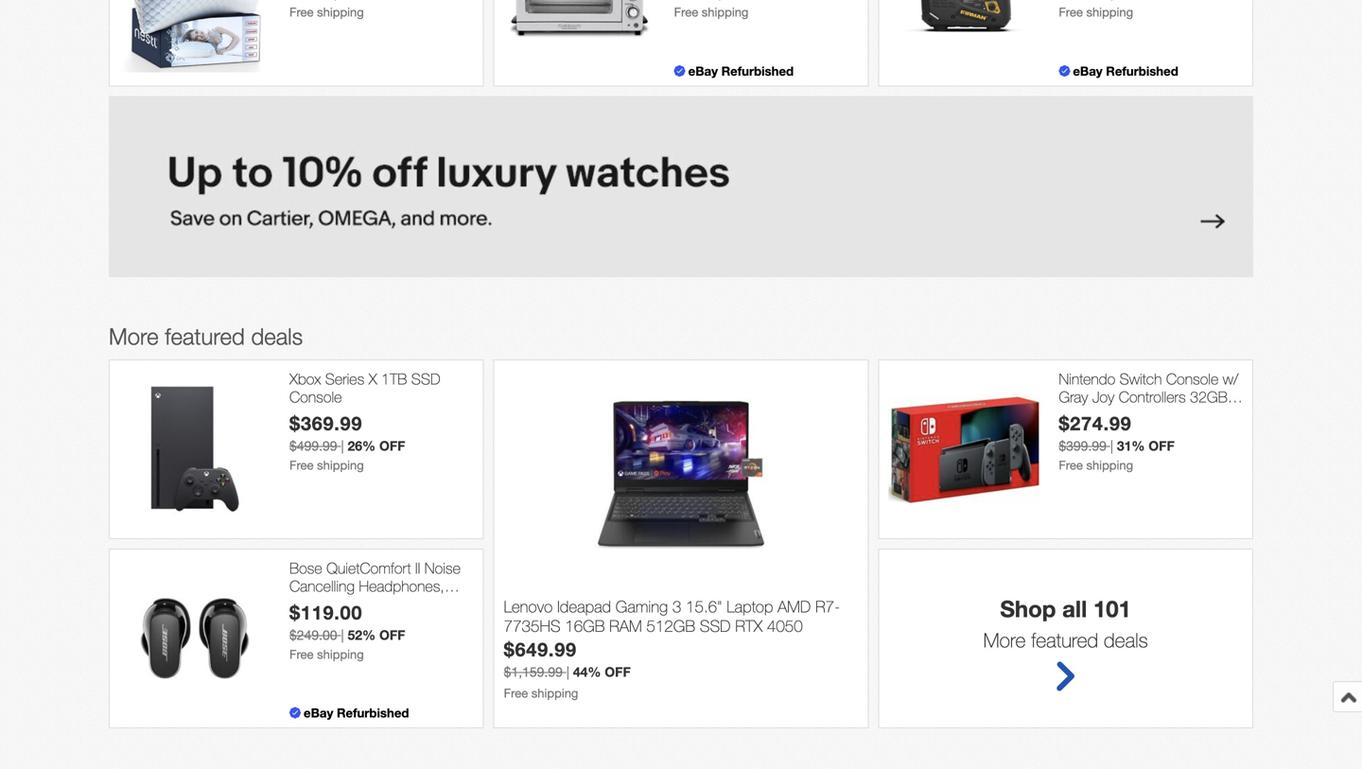 Task type: locate. For each thing, give the bounding box(es) containing it.
xbox series x 1tb ssd console link
[[289, 370, 474, 406]]

ssd inside the xbox series x 1tb ssd console $369.99 $499.99 | 26% off free shipping
[[411, 370, 440, 388]]

ssd down 15.6"
[[700, 616, 731, 635]]

ebay
[[688, 63, 718, 78], [1073, 63, 1103, 78], [304, 705, 333, 720]]

1 vertical spatial console
[[289, 388, 342, 406]]

off inside the xbox series x 1tb ssd console $369.99 $499.99 | 26% off free shipping
[[379, 438, 405, 453]]

console up "32gb"
[[1166, 370, 1219, 388]]

headphones,
[[359, 577, 444, 595]]

16gb
[[565, 616, 605, 635]]

refurbished
[[721, 63, 794, 78], [1106, 63, 1179, 78], [345, 595, 421, 613], [337, 705, 409, 720]]

1 horizontal spatial ebay
[[688, 63, 718, 78]]

off right 26% at the left
[[379, 438, 405, 453]]

1 vertical spatial deals
[[1104, 628, 1148, 652]]

free inside the xbox series x 1tb ssd console $369.99 $499.99 | 26% off free shipping
[[289, 458, 314, 472]]

4050
[[767, 616, 803, 635]]

1 horizontal spatial ssd
[[700, 616, 731, 635]]

$274.99
[[1059, 412, 1132, 435]]

nintendo
[[1059, 370, 1116, 388]]

off right 52%
[[379, 627, 405, 643]]

1 horizontal spatial more
[[983, 628, 1026, 652]]

joy
[[1093, 388, 1115, 406]]

off
[[379, 438, 405, 453], [1149, 438, 1175, 453], [379, 627, 405, 643], [605, 664, 631, 679]]

free inside lenovo ideapad gaming 3 15.6" laptop amd r7- 7735hs 16gb ram 512gb ssd rtx 4050 $649.99 $1,159.99 | 44% off free shipping
[[504, 686, 528, 700]]

refurbished inside the bose quietcomfort ii noise cancelling headphones, certified refurbished
[[345, 595, 421, 613]]

shipping
[[317, 5, 364, 20], [702, 5, 749, 20], [1086, 5, 1133, 20], [317, 458, 364, 472], [1086, 458, 1133, 472], [317, 647, 364, 662], [531, 686, 578, 700]]

$119.00 $249.00 | 52% off free shipping
[[289, 601, 405, 662]]

$249.00
[[289, 627, 337, 643]]

lenovo
[[504, 597, 553, 616]]

1 horizontal spatial deals
[[1104, 628, 1148, 652]]

0 horizontal spatial featured
[[165, 323, 245, 349]]

|
[[341, 438, 344, 453], [1110, 438, 1113, 453], [341, 627, 344, 643], [566, 664, 569, 679]]

shipping inside $274.99 $399.99 | 31% off free shipping
[[1086, 458, 1133, 472]]

x
[[369, 370, 377, 388]]

console
[[1166, 370, 1219, 388], [289, 388, 342, 406]]

0 vertical spatial more
[[109, 323, 159, 349]]

0 horizontal spatial ssd
[[411, 370, 440, 388]]

0 vertical spatial featured
[[165, 323, 245, 349]]

$369.99
[[289, 412, 363, 435]]

deals inside 'shop all 101 more featured deals'
[[1104, 628, 1148, 652]]

44%
[[573, 664, 601, 679]]

ram
[[609, 616, 642, 635]]

1 vertical spatial more
[[983, 628, 1026, 652]]

certified
[[289, 595, 341, 613]]

2 horizontal spatial ebay
[[1073, 63, 1103, 78]]

0 horizontal spatial ebay refurbished
[[304, 705, 409, 720]]

1 free shipping from the left
[[289, 5, 364, 20]]

2 horizontal spatial free shipping
[[1059, 5, 1133, 20]]

r7-
[[815, 597, 840, 616]]

1 vertical spatial featured
[[1031, 628, 1098, 652]]

0 horizontal spatial deals
[[251, 323, 303, 349]]

$274.99 $399.99 | 31% off free shipping
[[1059, 412, 1175, 472]]

featured
[[165, 323, 245, 349], [1031, 628, 1098, 652]]

shipping inside the xbox series x 1tb ssd console $369.99 $499.99 | 26% off free shipping
[[317, 458, 364, 472]]

7735hs
[[504, 616, 561, 635]]

1 horizontal spatial free shipping
[[674, 5, 749, 20]]

| inside $274.99 $399.99 | 31% off free shipping
[[1110, 438, 1113, 453]]

| inside $119.00 $249.00 | 52% off free shipping
[[341, 627, 344, 643]]

1 vertical spatial ssd
[[700, 616, 731, 635]]

nintendo switch console w/ gray joy controllers 32gb v2 link
[[1059, 370, 1243, 424]]

0 vertical spatial ssd
[[411, 370, 440, 388]]

ssd inside lenovo ideapad gaming 3 15.6" laptop amd r7- 7735hs 16gb ram 512gb ssd rtx 4050 $649.99 $1,159.99 | 44% off free shipping
[[700, 616, 731, 635]]

deals
[[251, 323, 303, 349], [1104, 628, 1148, 652]]

more inside 'shop all 101 more featured deals'
[[983, 628, 1026, 652]]

off right 31%
[[1149, 438, 1175, 453]]

| left 44%
[[566, 664, 569, 679]]

0 horizontal spatial console
[[289, 388, 342, 406]]

$649.99
[[504, 638, 577, 661]]

0 horizontal spatial ebay
[[304, 705, 333, 720]]

ssd
[[411, 370, 440, 388], [700, 616, 731, 635]]

ebay refurbished
[[688, 63, 794, 78], [1073, 63, 1179, 78], [304, 705, 409, 720]]

ssd right 1tb
[[411, 370, 440, 388]]

deals down 101
[[1104, 628, 1148, 652]]

0 vertical spatial console
[[1166, 370, 1219, 388]]

free shipping
[[289, 5, 364, 20], [674, 5, 749, 20], [1059, 5, 1133, 20]]

1 horizontal spatial console
[[1166, 370, 1219, 388]]

quietcomfort
[[326, 559, 411, 577]]

3 free shipping from the left
[[1059, 5, 1133, 20]]

| left 52%
[[341, 627, 344, 643]]

free inside $274.99 $399.99 | 31% off free shipping
[[1059, 458, 1083, 472]]

console down xbox on the left of page
[[289, 388, 342, 406]]

| inside lenovo ideapad gaming 3 15.6" laptop amd r7- 7735hs 16gb ram 512gb ssd rtx 4050 $649.99 $1,159.99 | 44% off free shipping
[[566, 664, 569, 679]]

gray
[[1059, 388, 1088, 406]]

52%
[[348, 627, 376, 643]]

| left 31%
[[1110, 438, 1113, 453]]

0 horizontal spatial more
[[109, 323, 159, 349]]

free inside $119.00 $249.00 | 52% off free shipping
[[289, 647, 314, 662]]

off right 44%
[[605, 664, 631, 679]]

| left 26% at the left
[[341, 438, 344, 453]]

more
[[109, 323, 159, 349], [983, 628, 1026, 652]]

all
[[1062, 595, 1087, 622]]

1 horizontal spatial featured
[[1031, 628, 1098, 652]]

free
[[289, 5, 314, 20], [674, 5, 698, 20], [1059, 5, 1083, 20], [289, 458, 314, 472], [1059, 458, 1083, 472], [289, 647, 314, 662], [504, 686, 528, 700]]

0 horizontal spatial free shipping
[[289, 5, 364, 20]]

more featured deals
[[109, 323, 303, 349]]

deals up xbox on the left of page
[[251, 323, 303, 349]]

bose
[[289, 559, 322, 577]]

2 free shipping from the left
[[674, 5, 749, 20]]



Task type: describe. For each thing, give the bounding box(es) containing it.
series
[[325, 370, 364, 388]]

0 vertical spatial deals
[[251, 323, 303, 349]]

31%
[[1117, 438, 1145, 453]]

bose quietcomfort ii noise cancelling headphones, certified refurbished link
[[289, 559, 474, 613]]

off inside $274.99 $399.99 | 31% off free shipping
[[1149, 438, 1175, 453]]

shipping inside lenovo ideapad gaming 3 15.6" laptop amd r7- 7735hs 16gb ram 512gb ssd rtx 4050 $649.99 $1,159.99 | 44% off free shipping
[[531, 686, 578, 700]]

nintendo switch console w/ gray joy controllers 32gb v2
[[1059, 370, 1239, 424]]

shipping inside $119.00 $249.00 | 52% off free shipping
[[317, 647, 364, 662]]

controllers
[[1119, 388, 1186, 406]]

bose quietcomfort ii noise cancelling headphones, certified refurbished
[[289, 559, 461, 613]]

xbox series x 1tb ssd console $369.99 $499.99 | 26% off free shipping
[[289, 370, 440, 472]]

laptop
[[727, 597, 773, 616]]

v2
[[1059, 406, 1076, 424]]

$119.00
[[289, 601, 363, 624]]

32gb
[[1190, 388, 1228, 406]]

up to 10% off luxury watches save on carter, omega, and more. image
[[109, 96, 1253, 277]]

console inside the xbox series x 1tb ssd console $369.99 $499.99 | 26% off free shipping
[[289, 388, 342, 406]]

3
[[673, 597, 681, 616]]

512gb
[[647, 616, 695, 635]]

$499.99
[[289, 438, 337, 453]]

console inside nintendo switch console w/ gray joy controllers 32gb v2
[[1166, 370, 1219, 388]]

$399.99
[[1059, 438, 1107, 453]]

shop
[[1000, 595, 1056, 622]]

1 horizontal spatial ebay refurbished
[[688, 63, 794, 78]]

ideapad
[[557, 597, 611, 616]]

xbox
[[289, 370, 321, 388]]

noise
[[425, 559, 461, 577]]

switch
[[1120, 370, 1162, 388]]

15.6"
[[686, 597, 722, 616]]

off inside $119.00 $249.00 | 52% off free shipping
[[379, 627, 405, 643]]

$1,159.99
[[504, 664, 563, 679]]

shop all 101 more featured deals
[[983, 595, 1148, 652]]

101
[[1094, 595, 1131, 622]]

lenovo ideapad gaming 3 15.6" laptop amd r7- 7735hs 16gb ram 512gb ssd rtx 4050 $649.99 $1,159.99 | 44% off free shipping
[[504, 597, 840, 700]]

gaming
[[616, 597, 668, 616]]

| inside the xbox series x 1tb ssd console $369.99 $499.99 | 26% off free shipping
[[341, 438, 344, 453]]

featured inside 'shop all 101 more featured deals'
[[1031, 628, 1098, 652]]

rtx
[[735, 616, 763, 635]]

1tb
[[381, 370, 407, 388]]

2 horizontal spatial ebay refurbished
[[1073, 63, 1179, 78]]

cancelling
[[289, 577, 355, 595]]

lenovo ideapad gaming 3 15.6" laptop amd r7- 7735hs 16gb ram 512gb ssd rtx 4050 link
[[504, 597, 858, 638]]

w/
[[1223, 370, 1239, 388]]

off inside lenovo ideapad gaming 3 15.6" laptop amd r7- 7735hs 16gb ram 512gb ssd rtx 4050 $649.99 $1,159.99 | 44% off free shipping
[[605, 664, 631, 679]]

amd
[[778, 597, 811, 616]]

26%
[[348, 438, 376, 453]]

ii
[[415, 559, 420, 577]]



Task type: vqa. For each thing, say whether or not it's contained in the screenshot.
eBay to the middle
yes



